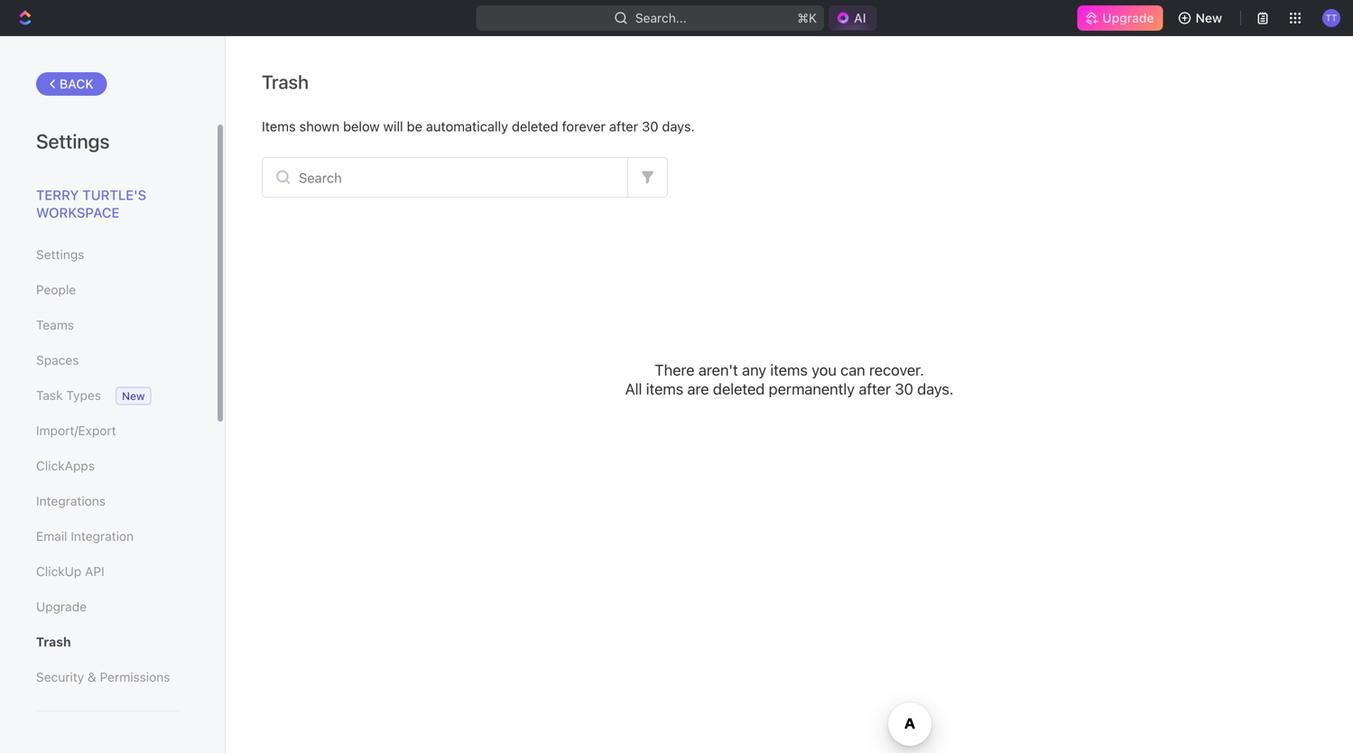 Task type: describe. For each thing, give the bounding box(es) containing it.
import/export
[[36, 423, 116, 438]]

email integration link
[[36, 521, 180, 552]]

people
[[36, 282, 76, 297]]

will
[[383, 118, 403, 134]]

permanently
[[769, 380, 855, 398]]

1 horizontal spatial upgrade link
[[1078, 5, 1164, 31]]

0 vertical spatial items
[[771, 361, 808, 379]]

terry
[[36, 187, 79, 203]]

Search text field
[[263, 158, 628, 197]]

back link
[[36, 72, 107, 96]]

be
[[407, 118, 423, 134]]

ai button
[[829, 5, 877, 31]]

ai
[[854, 10, 866, 25]]

email
[[36, 529, 67, 544]]

⌘k
[[798, 10, 817, 25]]

shown
[[299, 118, 340, 134]]

settings element
[[0, 36, 226, 753]]

security
[[36, 670, 84, 684]]

recover.
[[870, 361, 924, 379]]

security & permissions
[[36, 670, 170, 684]]

import/export link
[[36, 415, 180, 446]]

days. inside there aren't any items you can recover. all items are deleted permanently after 30 days.
[[918, 380, 954, 398]]

workspace
[[36, 205, 120, 220]]

0 vertical spatial deleted
[[512, 118, 559, 134]]

you
[[812, 361, 837, 379]]

trash inside "link"
[[36, 634, 71, 649]]

turtle's
[[82, 187, 146, 203]]

terry turtle's workspace
[[36, 187, 146, 220]]

clickup api
[[36, 564, 104, 579]]

spaces
[[36, 353, 79, 368]]

clickup
[[36, 564, 82, 579]]

any
[[742, 361, 767, 379]]

&
[[88, 670, 96, 684]]

permissions
[[100, 670, 170, 684]]

integrations
[[36, 493, 106, 508]]

can
[[841, 361, 866, 379]]

trash link
[[36, 627, 180, 657]]

there
[[655, 361, 695, 379]]

tt
[[1326, 12, 1338, 23]]

new inside settings element
[[122, 390, 145, 402]]

clickapps
[[36, 458, 95, 473]]

items shown below will be automatically deleted forever after 30 days.
[[262, 118, 695, 134]]

task types
[[36, 388, 101, 403]]



Task type: vqa. For each thing, say whether or not it's contained in the screenshot.
days. to the bottom
yes



Task type: locate. For each thing, give the bounding box(es) containing it.
new inside button
[[1196, 10, 1223, 25]]

0 vertical spatial upgrade
[[1103, 10, 1155, 25]]

settings up terry
[[36, 129, 110, 153]]

upgrade link left "new" button
[[1078, 5, 1164, 31]]

upgrade down the clickup
[[36, 599, 87, 614]]

items down there
[[646, 380, 684, 398]]

1 vertical spatial trash
[[36, 634, 71, 649]]

1 vertical spatial items
[[646, 380, 684, 398]]

deleted left the forever
[[512, 118, 559, 134]]

all
[[625, 380, 642, 398]]

items
[[262, 118, 296, 134]]

new
[[1196, 10, 1223, 25], [122, 390, 145, 402]]

0 vertical spatial new
[[1196, 10, 1223, 25]]

spaces link
[[36, 345, 180, 376]]

1 vertical spatial upgrade link
[[36, 591, 180, 622]]

0 vertical spatial days.
[[662, 118, 695, 134]]

0 vertical spatial trash
[[262, 70, 309, 93]]

0 horizontal spatial items
[[646, 380, 684, 398]]

trash up security
[[36, 634, 71, 649]]

deleted down any
[[713, 380, 765, 398]]

clickapps link
[[36, 451, 180, 481]]

there aren't any items you can recover. all items are deleted permanently after 30 days.
[[625, 361, 954, 398]]

search...
[[636, 10, 687, 25]]

1 vertical spatial settings
[[36, 247, 84, 262]]

after right the forever
[[609, 118, 638, 134]]

teams
[[36, 317, 74, 332]]

0 vertical spatial 30
[[642, 118, 659, 134]]

1 vertical spatial deleted
[[713, 380, 765, 398]]

1 vertical spatial upgrade
[[36, 599, 87, 614]]

1 horizontal spatial after
[[859, 380, 891, 398]]

1 horizontal spatial new
[[1196, 10, 1223, 25]]

0 horizontal spatial 30
[[642, 118, 659, 134]]

security & permissions link
[[36, 662, 180, 693]]

upgrade link up trash "link"
[[36, 591, 180, 622]]

0 horizontal spatial after
[[609, 118, 638, 134]]

trash
[[262, 70, 309, 93], [36, 634, 71, 649]]

people link
[[36, 275, 180, 305]]

upgrade
[[1103, 10, 1155, 25], [36, 599, 87, 614]]

1 vertical spatial days.
[[918, 380, 954, 398]]

settings up people
[[36, 247, 84, 262]]

1 horizontal spatial upgrade
[[1103, 10, 1155, 25]]

0 horizontal spatial days.
[[662, 118, 695, 134]]

0 horizontal spatial new
[[122, 390, 145, 402]]

1 horizontal spatial items
[[771, 361, 808, 379]]

days.
[[662, 118, 695, 134], [918, 380, 954, 398]]

0 horizontal spatial upgrade link
[[36, 591, 180, 622]]

back
[[60, 76, 94, 91]]

1 vertical spatial after
[[859, 380, 891, 398]]

30 inside there aren't any items you can recover. all items are deleted permanently after 30 days.
[[895, 380, 914, 398]]

30 right the forever
[[642, 118, 659, 134]]

automatically
[[426, 118, 508, 134]]

below
[[343, 118, 380, 134]]

0 horizontal spatial upgrade
[[36, 599, 87, 614]]

0 vertical spatial upgrade link
[[1078, 5, 1164, 31]]

after down recover.
[[859, 380, 891, 398]]

aren't
[[699, 361, 738, 379]]

0 horizontal spatial trash
[[36, 634, 71, 649]]

settings link
[[36, 239, 180, 270]]

1 horizontal spatial trash
[[262, 70, 309, 93]]

deleted inside there aren't any items you can recover. all items are deleted permanently after 30 days.
[[713, 380, 765, 398]]

items up permanently
[[771, 361, 808, 379]]

are
[[688, 380, 709, 398]]

email integration
[[36, 529, 134, 544]]

api
[[85, 564, 104, 579]]

upgrade left "new" button
[[1103, 10, 1155, 25]]

1 horizontal spatial days.
[[918, 380, 954, 398]]

integration
[[71, 529, 134, 544]]

deleted
[[512, 118, 559, 134], [713, 380, 765, 398]]

types
[[66, 388, 101, 403]]

new button
[[1171, 4, 1233, 33]]

clickup api link
[[36, 556, 180, 587]]

items
[[771, 361, 808, 379], [646, 380, 684, 398]]

2 settings from the top
[[36, 247, 84, 262]]

integrations link
[[36, 486, 180, 516]]

settings
[[36, 129, 110, 153], [36, 247, 84, 262]]

0 horizontal spatial deleted
[[512, 118, 559, 134]]

upgrade inside settings element
[[36, 599, 87, 614]]

0 vertical spatial settings
[[36, 129, 110, 153]]

teams link
[[36, 310, 180, 340]]

1 vertical spatial new
[[122, 390, 145, 402]]

1 horizontal spatial 30
[[895, 380, 914, 398]]

after inside there aren't any items you can recover. all items are deleted permanently after 30 days.
[[859, 380, 891, 398]]

trash up items
[[262, 70, 309, 93]]

upgrade link
[[1078, 5, 1164, 31], [36, 591, 180, 622]]

1 settings from the top
[[36, 129, 110, 153]]

0 vertical spatial after
[[609, 118, 638, 134]]

30 down recover.
[[895, 380, 914, 398]]

1 vertical spatial 30
[[895, 380, 914, 398]]

task
[[36, 388, 63, 403]]

tt button
[[1317, 4, 1346, 33]]

30
[[642, 118, 659, 134], [895, 380, 914, 398]]

forever
[[562, 118, 606, 134]]

after
[[609, 118, 638, 134], [859, 380, 891, 398]]

1 horizontal spatial deleted
[[713, 380, 765, 398]]



